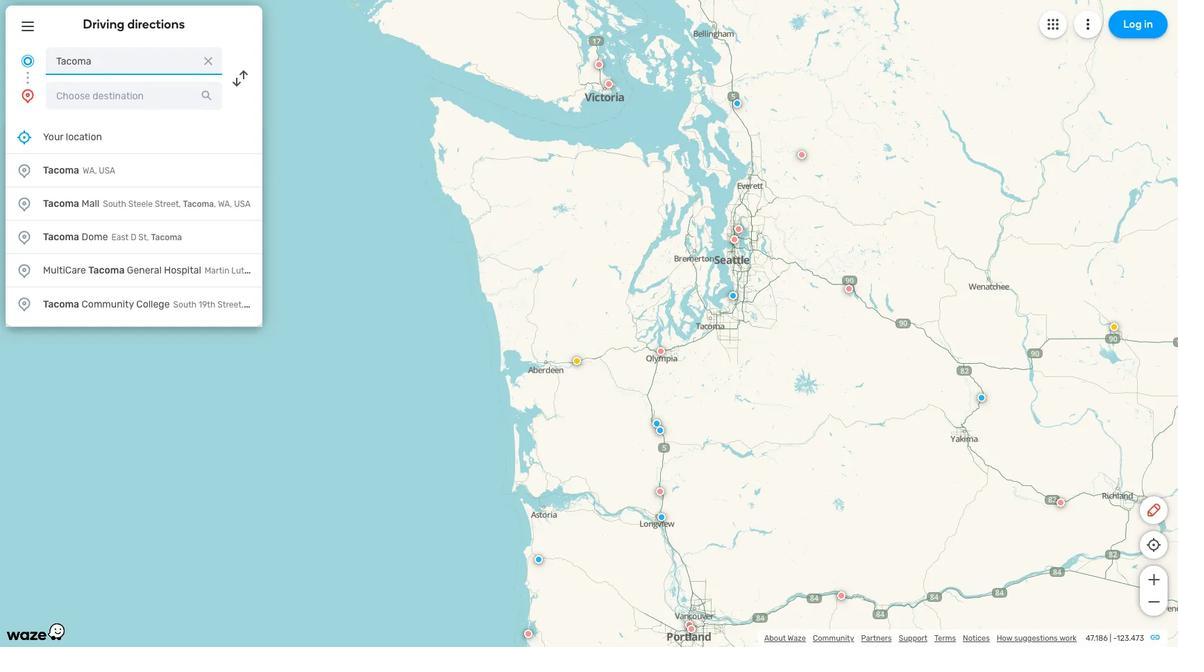 Task type: describe. For each thing, give the bounding box(es) containing it.
47.186
[[1086, 634, 1108, 643]]

suggestions
[[1014, 634, 1058, 643]]

2 location image from the top
[[16, 296, 33, 312]]

notices
[[963, 634, 990, 643]]

about waze community partners support terms notices how suggestions work
[[764, 634, 1077, 643]]

partners
[[861, 634, 892, 643]]

terms link
[[934, 634, 956, 643]]

Choose destination text field
[[46, 82, 222, 110]]

1 horizontal spatial hazard image
[[1110, 323, 1118, 331]]

5 option from the top
[[6, 287, 262, 321]]

about waze link
[[764, 634, 806, 643]]

2 option from the top
[[6, 187, 262, 221]]

support link
[[899, 634, 927, 643]]

recenter image
[[16, 129, 33, 145]]

driving
[[83, 17, 125, 32]]

about
[[764, 634, 786, 643]]

partners link
[[861, 634, 892, 643]]

how
[[997, 634, 1012, 643]]

work
[[1059, 634, 1077, 643]]

-
[[1113, 634, 1117, 643]]

directions
[[127, 17, 185, 32]]

zoom out image
[[1145, 594, 1162, 610]]

pencil image
[[1145, 502, 1162, 519]]

community link
[[813, 634, 854, 643]]



Task type: vqa. For each thing, say whether or not it's contained in the screenshot.
clock image
no



Task type: locate. For each thing, give the bounding box(es) containing it.
community
[[813, 634, 854, 643]]

notices link
[[963, 634, 990, 643]]

4 option from the top
[[6, 254, 262, 287]]

support
[[899, 634, 927, 643]]

zoom in image
[[1145, 571, 1162, 588]]

3 option from the top
[[6, 221, 262, 254]]

waze
[[788, 634, 806, 643]]

|
[[1110, 634, 1112, 643]]

1 location image from the top
[[16, 195, 33, 212]]

police image
[[653, 419, 661, 428], [656, 426, 664, 435]]

option
[[6, 154, 262, 187], [6, 187, 262, 221], [6, 221, 262, 254], [6, 254, 262, 287], [6, 287, 262, 321]]

Choose starting point text field
[[46, 47, 222, 75]]

0 vertical spatial hazard image
[[1110, 323, 1118, 331]]

123.473
[[1117, 634, 1144, 643]]

police image
[[733, 99, 741, 108], [729, 292, 737, 300], [977, 394, 986, 402], [657, 513, 666, 521], [535, 555, 543, 564]]

location image
[[19, 87, 36, 104], [16, 162, 33, 179], [16, 229, 33, 245], [16, 262, 33, 279]]

location image
[[16, 195, 33, 212], [16, 296, 33, 312]]

hazard image
[[1110, 323, 1118, 331], [573, 357, 581, 365]]

road closed image
[[595, 60, 603, 69], [605, 80, 613, 88], [798, 151, 806, 159], [734, 225, 743, 233], [730, 235, 739, 244], [657, 347, 665, 355], [837, 591, 846, 600], [685, 621, 694, 629]]

road closed image
[[845, 285, 853, 293], [656, 487, 664, 496], [1057, 498, 1065, 507], [687, 625, 696, 633], [524, 630, 532, 638]]

how suggestions work link
[[997, 634, 1077, 643]]

x image
[[201, 54, 215, 68]]

1 vertical spatial location image
[[16, 296, 33, 312]]

47.186 | -123.473
[[1086, 634, 1144, 643]]

1 vertical spatial hazard image
[[573, 357, 581, 365]]

0 horizontal spatial hazard image
[[573, 357, 581, 365]]

driving directions
[[83, 17, 185, 32]]

1 option from the top
[[6, 154, 262, 187]]

terms
[[934, 634, 956, 643]]

0 vertical spatial location image
[[16, 195, 33, 212]]

current location image
[[19, 53, 36, 69]]

link image
[[1150, 632, 1161, 643]]

list box
[[6, 121, 262, 326]]



